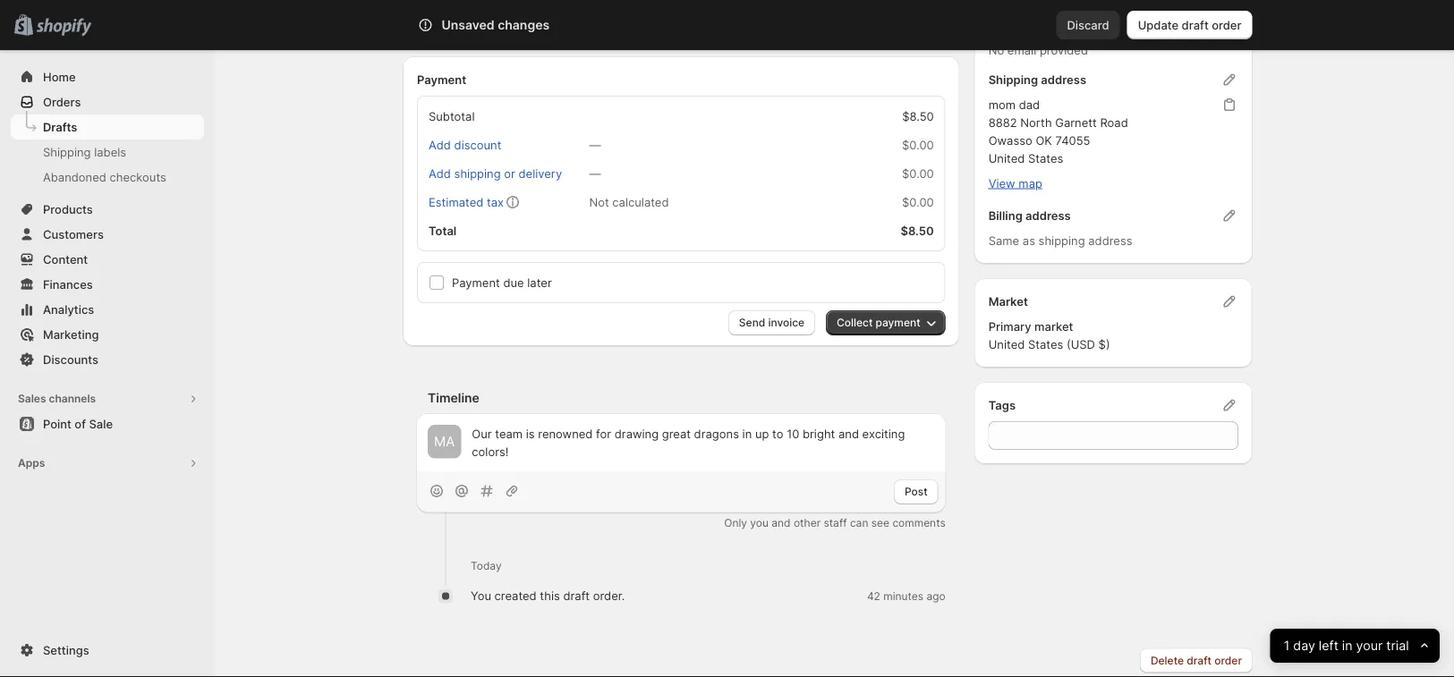Task type: vqa. For each thing, say whether or not it's contained in the screenshot.
second list from the right
no



Task type: describe. For each thing, give the bounding box(es) containing it.
order for delete draft order
[[1215, 655, 1242, 668]]

or
[[504, 167, 515, 181]]

you created this draft order.
[[471, 590, 625, 604]]

home
[[43, 70, 76, 84]]

see
[[872, 517, 890, 530]]

in inside our team is renowned for drawing great dragons in up to 10 bright and exciting colors!
[[743, 427, 752, 441]]

primary market united states (usd $)
[[989, 320, 1111, 352]]

settings link
[[11, 638, 204, 663]]

discard button
[[1057, 11, 1120, 39]]

search button
[[461, 11, 980, 39]]

ok
[[1036, 134, 1053, 148]]

3 $0.00 from the top
[[902, 196, 934, 209]]

shipping for shipping address
[[989, 73, 1039, 87]]

north
[[1021, 116, 1052, 130]]

not calculated
[[589, 196, 669, 209]]

day
[[1294, 639, 1316, 654]]

payment due later
[[452, 276, 552, 290]]

2 vertical spatial address
[[1089, 234, 1133, 248]]

discounts link
[[11, 347, 204, 372]]

send
[[739, 317, 766, 330]]

market
[[1035, 320, 1074, 334]]

comments
[[893, 517, 946, 530]]

to
[[773, 427, 784, 441]]

your
[[1357, 639, 1383, 654]]

is
[[526, 427, 535, 441]]

states inside primary market united states (usd $)
[[1028, 338, 1064, 352]]

united inside 'mom dad 8882 north garnett road owasso ok 74055 united states'
[[989, 152, 1025, 166]]

staff
[[824, 517, 847, 530]]

states inside 'mom dad 8882 north garnett road owasso ok 74055 united states'
[[1028, 152, 1064, 166]]

in inside dropdown button
[[1343, 639, 1353, 654]]

united inside primary market united states (usd $)
[[989, 338, 1025, 352]]

up
[[755, 427, 769, 441]]

finances link
[[11, 272, 204, 297]]

no
[[989, 43, 1005, 57]]

road
[[1100, 116, 1129, 130]]

search
[[490, 18, 528, 32]]

home link
[[11, 64, 204, 90]]

send invoice button
[[729, 311, 816, 336]]

no email provided
[[989, 43, 1088, 57]]

abandoned
[[43, 170, 106, 184]]

mom
[[989, 98, 1016, 112]]

point of sale link
[[11, 412, 204, 437]]

marketing link
[[11, 322, 204, 347]]

shopify image
[[36, 18, 92, 36]]

orders link
[[11, 90, 204, 115]]

provided
[[1040, 43, 1088, 57]]

trial
[[1387, 639, 1410, 654]]

payment
[[876, 317, 921, 330]]

email
[[1008, 43, 1037, 57]]

delivery
[[519, 167, 562, 181]]

channels
[[49, 393, 96, 406]]

estimated tax
[[429, 196, 504, 209]]

same
[[989, 234, 1020, 248]]

colors!
[[472, 445, 509, 459]]

you
[[750, 517, 769, 530]]

our
[[472, 427, 492, 441]]

bright
[[803, 427, 835, 441]]

apps
[[18, 457, 45, 470]]

garnett
[[1056, 116, 1097, 130]]

42
[[867, 590, 881, 603]]

discount
[[454, 138, 502, 152]]

discard
[[1067, 18, 1110, 32]]

avatar with initials m a image
[[428, 426, 461, 459]]

labels
[[94, 145, 126, 159]]

payment for payment due later
[[452, 276, 500, 290]]

not
[[589, 196, 609, 209]]

update
[[1138, 18, 1179, 32]]

dragons
[[694, 427, 739, 441]]

tax
[[487, 196, 504, 209]]

exciting
[[863, 427, 905, 441]]

1 day left in your trial
[[1284, 639, 1410, 654]]

map
[[1019, 177, 1043, 191]]

created
[[495, 590, 537, 604]]

post
[[905, 486, 928, 499]]

customers
[[43, 227, 104, 241]]

this
[[540, 590, 560, 604]]

great
[[662, 427, 691, 441]]

analytics link
[[11, 297, 204, 322]]

calculated
[[613, 196, 669, 209]]

sale
[[89, 417, 113, 431]]

mom dad 8882 north garnett road owasso ok 74055 united states
[[989, 98, 1129, 166]]

settings
[[43, 644, 89, 657]]

collect payment
[[837, 317, 921, 330]]

1 horizontal spatial shipping
[[1039, 234, 1085, 248]]

order.
[[593, 590, 625, 604]]

add shipping or delivery button
[[418, 162, 573, 187]]

abandoned checkouts
[[43, 170, 166, 184]]

post button
[[894, 480, 939, 505]]



Task type: locate. For each thing, give the bounding box(es) containing it.
today
[[471, 560, 502, 573]]

0 vertical spatial shipping
[[989, 73, 1039, 87]]

only you and other staff can see comments
[[724, 517, 946, 530]]

states down ok
[[1028, 152, 1064, 166]]

content link
[[11, 247, 204, 272]]

add inside add discount button
[[429, 138, 451, 152]]

1 vertical spatial —
[[589, 167, 601, 181]]

content
[[43, 252, 88, 266]]

address down provided
[[1041, 73, 1087, 87]]

payment for payment
[[417, 73, 467, 87]]

draft for delete
[[1187, 655, 1212, 668]]

add shipping or delivery
[[429, 167, 562, 181]]

0 vertical spatial states
[[1028, 152, 1064, 166]]

0 vertical spatial order
[[1212, 18, 1242, 32]]

in
[[743, 427, 752, 441], [1343, 639, 1353, 654]]

shipping
[[454, 167, 501, 181], [1039, 234, 1085, 248]]

marketing
[[43, 328, 99, 342]]

2 states from the top
[[1028, 338, 1064, 352]]

send invoice
[[739, 317, 805, 330]]

0 vertical spatial united
[[989, 152, 1025, 166]]

add discount button
[[418, 133, 512, 158]]

shipping inside button
[[454, 167, 501, 181]]

order for update draft order
[[1212, 18, 1242, 32]]

delete draft order
[[1151, 655, 1242, 668]]

contact information
[[989, 18, 1102, 32]]

1 vertical spatial states
[[1028, 338, 1064, 352]]

0 vertical spatial and
[[839, 427, 859, 441]]

0 vertical spatial add
[[429, 138, 451, 152]]

ago
[[927, 590, 946, 603]]

$8.50 left same
[[901, 224, 934, 238]]

payment up "subtotal"
[[417, 73, 467, 87]]

(usd
[[1067, 338, 1096, 352]]

1 vertical spatial address
[[1026, 209, 1071, 223]]

1 horizontal spatial and
[[839, 427, 859, 441]]

$8.50 inside button
[[464, 12, 495, 26]]

tags
[[989, 399, 1016, 413]]

1 states from the top
[[1028, 152, 1064, 166]]

estimated tax button
[[418, 190, 515, 215]]

$8.50 left mom
[[903, 110, 934, 124]]

None text field
[[989, 422, 1239, 451]]

renowned
[[538, 427, 593, 441]]

0 vertical spatial $0.00
[[902, 138, 934, 152]]

1 vertical spatial $0.00
[[902, 167, 934, 181]]

payment
[[417, 73, 467, 87], [452, 276, 500, 290]]

drafts
[[43, 120, 77, 134]]

apps button
[[11, 451, 204, 476]]

estimated
[[429, 196, 484, 209]]

1 united from the top
[[989, 152, 1025, 166]]

1 vertical spatial in
[[1343, 639, 1353, 654]]

states
[[1028, 152, 1064, 166], [1028, 338, 1064, 352]]

1 vertical spatial shipping
[[1039, 234, 1085, 248]]

left
[[1320, 639, 1339, 654]]

same as shipping address
[[989, 234, 1133, 248]]

can
[[850, 517, 869, 530]]

market
[[989, 295, 1028, 309]]

order right update
[[1212, 18, 1242, 32]]

$0.00 for add shipping or delivery
[[902, 167, 934, 181]]

0 horizontal spatial shipping
[[454, 167, 501, 181]]

in right left
[[1343, 639, 1353, 654]]

1 $0.00 from the top
[[902, 138, 934, 152]]

our team is renowned for drawing great dragons in up to 10 bright and exciting colors!
[[472, 427, 905, 459]]

orders
[[43, 95, 81, 109]]

$8.50 left changes
[[464, 12, 495, 26]]

states down market
[[1028, 338, 1064, 352]]

delete draft order button
[[1140, 649, 1253, 674]]

as
[[1023, 234, 1036, 248]]

1 vertical spatial and
[[772, 517, 791, 530]]

1 vertical spatial $8.50
[[903, 110, 934, 124]]

address right as
[[1089, 234, 1133, 248]]

1 vertical spatial shipping
[[43, 145, 91, 159]]

0 horizontal spatial in
[[743, 427, 752, 441]]

draft right this
[[563, 590, 590, 604]]

you
[[471, 590, 491, 604]]

$8.50 for subtotal
[[903, 110, 934, 124]]

information
[[1037, 18, 1102, 32]]

1 horizontal spatial shipping
[[989, 73, 1039, 87]]

$8.50 button
[[453, 7, 506, 32]]

$8.50 for total
[[901, 224, 934, 238]]

add inside the add shipping or delivery button
[[429, 167, 451, 181]]

and right you
[[772, 517, 791, 530]]

0 vertical spatial $8.50
[[464, 12, 495, 26]]

shipping right as
[[1039, 234, 1085, 248]]

view map
[[989, 177, 1043, 191]]

in left up
[[743, 427, 752, 441]]

order
[[1212, 18, 1242, 32], [1215, 655, 1242, 668]]

2 vertical spatial $8.50
[[901, 224, 934, 238]]

0 vertical spatial in
[[743, 427, 752, 441]]

view
[[989, 177, 1016, 191]]

1 vertical spatial add
[[429, 167, 451, 181]]

shipping up mom
[[989, 73, 1039, 87]]

and inside our team is renowned for drawing great dragons in up to 10 bright and exciting colors!
[[839, 427, 859, 441]]

address for shipping address
[[1041, 73, 1087, 87]]

— for add shipping or delivery
[[589, 167, 601, 181]]

united
[[989, 152, 1025, 166], [989, 338, 1025, 352]]

team
[[495, 427, 523, 441]]

shipping for shipping labels
[[43, 145, 91, 159]]

shipping down the discount
[[454, 167, 501, 181]]

— for add discount
[[589, 138, 601, 152]]

unsaved
[[442, 17, 495, 33]]

0 vertical spatial shipping
[[454, 167, 501, 181]]

shipping down drafts on the top left of page
[[43, 145, 91, 159]]

2 add from the top
[[429, 167, 451, 181]]

of
[[75, 417, 86, 431]]

add for add discount
[[429, 138, 451, 152]]

draft right update
[[1182, 18, 1209, 32]]

contact
[[989, 18, 1034, 32]]

finances
[[43, 278, 93, 291]]

add for add shipping or delivery
[[429, 167, 451, 181]]

0 vertical spatial draft
[[1182, 18, 1209, 32]]

Leave a comment... text field
[[472, 426, 935, 461]]

sales channels
[[18, 393, 96, 406]]

order right delete
[[1215, 655, 1242, 668]]

owasso
[[989, 134, 1033, 148]]

later
[[527, 276, 552, 290]]

$0.00 for add discount
[[902, 138, 934, 152]]

draft right delete
[[1187, 655, 1212, 668]]

address up same as shipping address at the right of the page
[[1026, 209, 1071, 223]]

1 — from the top
[[589, 138, 601, 152]]

delete
[[1151, 655, 1184, 668]]

0 horizontal spatial and
[[772, 517, 791, 530]]

2 — from the top
[[589, 167, 601, 181]]

2 vertical spatial draft
[[1187, 655, 1212, 668]]

changes
[[498, 17, 550, 33]]

1 vertical spatial payment
[[452, 276, 500, 290]]

collect
[[837, 317, 873, 330]]

billing
[[989, 209, 1023, 223]]

0 horizontal spatial shipping
[[43, 145, 91, 159]]

0 vertical spatial —
[[589, 138, 601, 152]]

total
[[429, 224, 457, 238]]

products
[[43, 202, 93, 216]]

dad
[[1019, 98, 1040, 112]]

billing address
[[989, 209, 1071, 223]]

42 minutes ago
[[867, 590, 946, 603]]

drafts link
[[11, 115, 204, 140]]

add up 'estimated'
[[429, 167, 451, 181]]

only
[[724, 517, 747, 530]]

0 vertical spatial payment
[[417, 73, 467, 87]]

draft for update
[[1182, 18, 1209, 32]]

address for billing address
[[1026, 209, 1071, 223]]

1 vertical spatial order
[[1215, 655, 1242, 668]]

1 add from the top
[[429, 138, 451, 152]]

add down "subtotal"
[[429, 138, 451, 152]]

1
[[1284, 639, 1290, 654]]

discounts
[[43, 353, 98, 367]]

checkouts
[[110, 170, 166, 184]]

2 vertical spatial $0.00
[[902, 196, 934, 209]]

1 vertical spatial united
[[989, 338, 1025, 352]]

payment left due
[[452, 276, 500, 290]]

update draft order
[[1138, 18, 1242, 32]]

shipping
[[989, 73, 1039, 87], [43, 145, 91, 159]]

10
[[787, 427, 800, 441]]

1 horizontal spatial in
[[1343, 639, 1353, 654]]

united down primary
[[989, 338, 1025, 352]]

0 vertical spatial address
[[1041, 73, 1087, 87]]

for
[[596, 427, 611, 441]]

invoice
[[768, 317, 805, 330]]

unsaved changes
[[442, 17, 550, 33]]

analytics
[[43, 303, 94, 316]]

1 vertical spatial draft
[[563, 590, 590, 604]]

74055
[[1056, 134, 1091, 148]]

products link
[[11, 197, 204, 222]]

united down "owasso"
[[989, 152, 1025, 166]]

point of sale button
[[0, 412, 215, 437]]

and right bright
[[839, 427, 859, 441]]

2 $0.00 from the top
[[902, 167, 934, 181]]

2 united from the top
[[989, 338, 1025, 352]]

view map link
[[989, 177, 1043, 191]]



